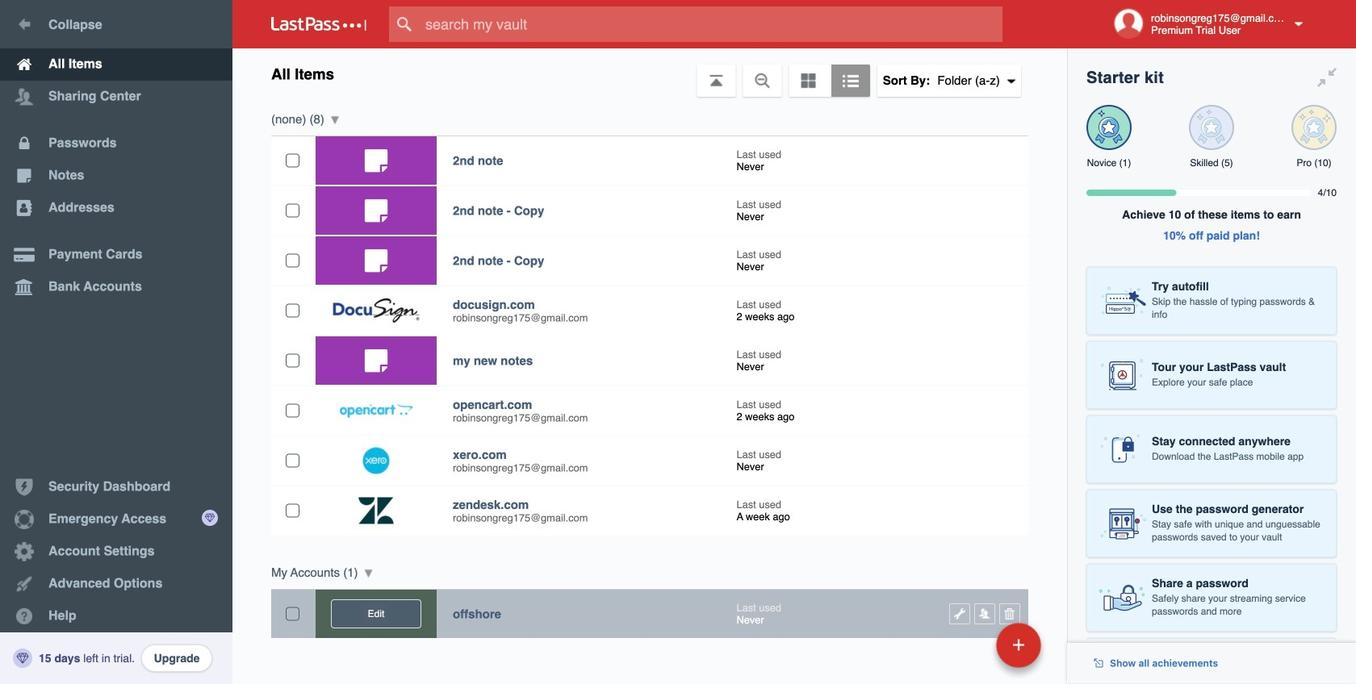 Task type: vqa. For each thing, say whether or not it's contained in the screenshot.
text field
no



Task type: locate. For each thing, give the bounding box(es) containing it.
new item element
[[886, 623, 1048, 669]]

new item navigation
[[886, 619, 1052, 685]]



Task type: describe. For each thing, give the bounding box(es) containing it.
search my vault text field
[[389, 6, 1035, 42]]

Search search field
[[389, 6, 1035, 42]]

vault options navigation
[[233, 48, 1068, 97]]

lastpass image
[[271, 17, 367, 31]]

main navigation navigation
[[0, 0, 233, 685]]



